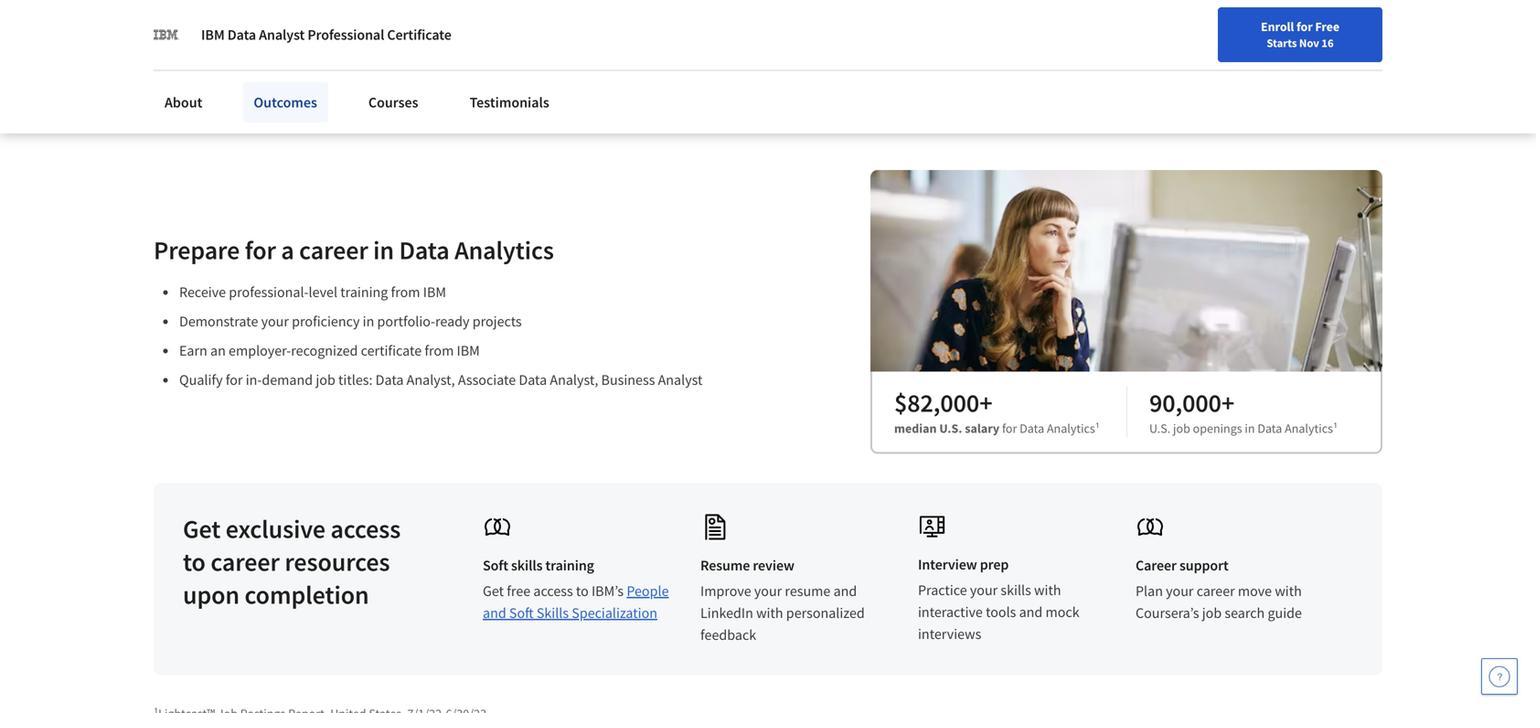 Task type: vqa. For each thing, say whether or not it's contained in the screenshot.


Task type: locate. For each thing, give the bounding box(es) containing it.
testimonials link
[[459, 82, 560, 123]]

your inside interview prep practice your skills with interactive tools and mock interviews
[[970, 581, 998, 599]]

your up coursera's
[[1166, 582, 1194, 600]]

+ for $82,000
[[979, 387, 992, 419]]

for up nov
[[1297, 18, 1313, 35]]

with up the mock
[[1034, 581, 1061, 599]]

employees
[[281, 0, 399, 8]]

¹ inside 90,000 + u.s. job openings in data analytics ¹
[[1333, 420, 1338, 437]]

data inside 90,000 + u.s. job openings in data analytics ¹
[[1258, 420, 1282, 437]]

+ up openings
[[1221, 387, 1235, 419]]

get left free
[[483, 582, 504, 600]]

0 horizontal spatial in-
[[184, 8, 213, 40]]

career down support
[[1197, 582, 1235, 600]]

from up qualify for in-demand job titles: data analyst, associate data analyst, business analyst
[[425, 341, 454, 360]]

soft up free
[[483, 556, 508, 575]]

and
[[833, 582, 857, 600], [1019, 603, 1043, 621], [483, 604, 506, 622]]

0 horizontal spatial soft
[[483, 556, 508, 575]]

skills inside see how employees at top companies are mastering in-demand skills
[[308, 8, 364, 40]]

1 horizontal spatial and
[[833, 582, 857, 600]]

courses
[[368, 93, 418, 112]]

1 vertical spatial career
[[211, 546, 280, 578]]

for up courses
[[360, 61, 378, 80]]

analytics up projects
[[454, 234, 554, 266]]

1 vertical spatial analyst
[[658, 371, 703, 389]]

training up the get free access to ibm's
[[545, 556, 594, 575]]

1 ¹ from the left
[[1095, 420, 1100, 437]]

get inside get exclusive access to career resources upon completion
[[183, 513, 221, 545]]

0 vertical spatial to
[[183, 546, 206, 578]]

skills up tools
[[1001, 581, 1031, 599]]

professional-
[[229, 283, 309, 301]]

earn an employer-recognized certificate from ibm
[[179, 341, 480, 360]]

2 horizontal spatial job
[[1202, 604, 1222, 622]]

analyst, right "associate"
[[550, 371, 598, 389]]

skills up free
[[511, 556, 543, 575]]

1 vertical spatial access
[[533, 582, 573, 600]]

get for get exclusive access to career resources upon completion
[[183, 513, 221, 545]]

0 vertical spatial business
[[381, 61, 437, 80]]

0 horizontal spatial analyst
[[259, 26, 305, 44]]

and right tools
[[1019, 603, 1043, 621]]

career
[[299, 234, 368, 266], [211, 546, 280, 578], [1197, 582, 1235, 600]]

0 horizontal spatial with
[[756, 604, 783, 622]]

1 vertical spatial business
[[601, 371, 655, 389]]

demonstrate your proficiency in portfolio-ready projects
[[179, 312, 522, 330]]

proficiency
[[292, 312, 360, 330]]

testimonials
[[470, 93, 549, 112]]

qualify for in-demand job titles: data analyst, associate data analyst, business analyst
[[179, 371, 703, 389]]

access inside get exclusive access to career resources upon completion
[[331, 513, 401, 545]]

data right salary
[[1020, 420, 1044, 437]]

are
[[597, 0, 632, 8]]

coursera enterprise logos image
[[975, 0, 1340, 68]]

ibm up ready
[[423, 283, 446, 301]]

help center image
[[1489, 666, 1510, 688]]

data
[[227, 26, 256, 44], [399, 234, 449, 266], [375, 371, 404, 389], [519, 371, 547, 389], [1020, 420, 1044, 437], [1258, 420, 1282, 437]]

in inside 90,000 + u.s. job openings in data analytics ¹
[[1245, 420, 1255, 437]]

ibm data analyst professional certificate
[[201, 26, 451, 44]]

see
[[184, 0, 223, 8]]

0 vertical spatial from
[[391, 283, 420, 301]]

soft
[[483, 556, 508, 575], [509, 604, 534, 622]]

1 vertical spatial to
[[576, 582, 589, 600]]

1 horizontal spatial with
[[1034, 581, 1061, 599]]

certificate
[[361, 341, 422, 360]]

outcomes link
[[243, 82, 328, 123]]

2 vertical spatial in
[[1245, 420, 1255, 437]]

1 vertical spatial skills
[[511, 556, 543, 575]]

1 vertical spatial soft
[[509, 604, 534, 622]]

your inside resume review improve your resume and linkedin with personalized feedback
[[754, 582, 782, 600]]

people and soft skills specialization
[[483, 582, 669, 622]]

resources
[[285, 546, 390, 578]]

job down 90,000
[[1173, 420, 1190, 437]]

access up skills
[[533, 582, 573, 600]]

+ inside $82,000 + median u.s. salary for data analytics ¹
[[979, 387, 992, 419]]

with
[[1034, 581, 1061, 599], [1275, 582, 1302, 600], [756, 604, 783, 622]]

job left the search
[[1202, 604, 1222, 622]]

with up guide
[[1275, 582, 1302, 600]]

0 vertical spatial in-
[[184, 8, 213, 40]]

in-
[[184, 8, 213, 40], [246, 371, 262, 389]]

1 horizontal spatial ibm
[[423, 283, 446, 301]]

your down review
[[754, 582, 782, 600]]

demand down the employer-
[[262, 371, 313, 389]]

learn
[[184, 61, 220, 80]]

associate
[[458, 371, 516, 389]]

2 ¹ from the left
[[1333, 420, 1338, 437]]

to left ibm's
[[576, 582, 589, 600]]

career down exclusive
[[211, 546, 280, 578]]

1 + from the left
[[979, 387, 992, 419]]

move
[[1238, 582, 1272, 600]]

more
[[223, 61, 256, 80]]

demonstrate
[[179, 312, 258, 330]]

0 horizontal spatial business
[[381, 61, 437, 80]]

and left skills
[[483, 604, 506, 622]]

learn more about coursera for business link
[[184, 61, 437, 80]]

2 horizontal spatial skills
[[1001, 581, 1031, 599]]

access for exclusive
[[331, 513, 401, 545]]

1 vertical spatial demand
[[262, 371, 313, 389]]

to up upon on the left
[[183, 546, 206, 578]]

1 horizontal spatial get
[[483, 582, 504, 600]]

coursera's
[[1136, 604, 1199, 622]]

1 horizontal spatial soft
[[509, 604, 534, 622]]

2 + from the left
[[1221, 387, 1235, 419]]

analytics right salary
[[1047, 420, 1095, 437]]

analyst
[[259, 26, 305, 44], [658, 371, 703, 389]]

to inside get exclusive access to career resources upon completion
[[183, 546, 206, 578]]

in- down see
[[184, 8, 213, 40]]

1 horizontal spatial training
[[545, 556, 594, 575]]

outcomes
[[254, 93, 317, 112]]

in
[[373, 234, 394, 266], [363, 312, 374, 330], [1245, 420, 1255, 437]]

access
[[331, 513, 401, 545], [533, 582, 573, 600]]

1 vertical spatial job
[[1173, 420, 1190, 437]]

u.s.
[[939, 420, 962, 437], [1149, 420, 1171, 437]]

0 horizontal spatial u.s.
[[939, 420, 962, 437]]

get up upon on the left
[[183, 513, 221, 545]]

skills inside interview prep practice your skills with interactive tools and mock interviews
[[1001, 581, 1031, 599]]

0 vertical spatial get
[[183, 513, 221, 545]]

for inside enroll for free starts nov 16
[[1297, 18, 1313, 35]]

0 horizontal spatial analytics
[[454, 234, 554, 266]]

+ inside 90,000 + u.s. job openings in data analytics ¹
[[1221, 387, 1235, 419]]

ready
[[435, 312, 470, 330]]

0 vertical spatial demand
[[213, 8, 303, 40]]

for for career
[[245, 234, 276, 266]]

job down recognized
[[316, 371, 335, 389]]

1 horizontal spatial u.s.
[[1149, 420, 1171, 437]]

1 vertical spatial from
[[425, 341, 454, 360]]

training up 'demonstrate your proficiency in portfolio-ready projects'
[[340, 283, 388, 301]]

u.s. down "$82,000"
[[939, 420, 962, 437]]

analyst, down certificate
[[407, 371, 455, 389]]

0 vertical spatial skills
[[308, 8, 364, 40]]

to for career
[[183, 546, 206, 578]]

ibm down see
[[201, 26, 225, 44]]

for right qualify
[[226, 371, 243, 389]]

demand
[[213, 8, 303, 40], [262, 371, 313, 389]]

access for free
[[533, 582, 573, 600]]

business
[[381, 61, 437, 80], [601, 371, 655, 389]]

analyst,
[[407, 371, 455, 389], [550, 371, 598, 389]]

0 vertical spatial access
[[331, 513, 401, 545]]

0 horizontal spatial from
[[391, 283, 420, 301]]

professional
[[308, 26, 384, 44]]

median
[[894, 420, 937, 437]]

1 vertical spatial ibm
[[423, 283, 446, 301]]

u.s. down 90,000
[[1149, 420, 1171, 437]]

and up personalized
[[833, 582, 857, 600]]

+ up salary
[[979, 387, 992, 419]]

2 u.s. from the left
[[1149, 420, 1171, 437]]

1 horizontal spatial analytics
[[1047, 420, 1095, 437]]

data down how
[[227, 26, 256, 44]]

None search field
[[261, 11, 699, 48]]

from up portfolio-
[[391, 283, 420, 301]]

career up level
[[299, 234, 368, 266]]

0 horizontal spatial +
[[979, 387, 992, 419]]

0 vertical spatial job
[[316, 371, 335, 389]]

earn
[[179, 341, 207, 360]]

job inside career support plan your career move with coursera's job search guide
[[1202, 604, 1222, 622]]

2 horizontal spatial career
[[1197, 582, 1235, 600]]

career inside get exclusive access to career resources upon completion
[[211, 546, 280, 578]]

your for resume review improve your resume and linkedin with personalized feedback
[[754, 582, 782, 600]]

prepare
[[154, 234, 240, 266]]

resume review improve your resume and linkedin with personalized feedback
[[700, 556, 865, 644]]

skills
[[308, 8, 364, 40], [511, 556, 543, 575], [1001, 581, 1031, 599]]

for inside $82,000 + median u.s. salary for data analytics ¹
[[1002, 420, 1017, 437]]

2 horizontal spatial and
[[1019, 603, 1043, 621]]

2 vertical spatial ibm
[[457, 341, 480, 360]]

1 horizontal spatial ¹
[[1333, 420, 1338, 437]]

2 vertical spatial career
[[1197, 582, 1235, 600]]

analytics inside 90,000 + u.s. job openings in data analytics ¹
[[1285, 420, 1333, 437]]

a
[[281, 234, 294, 266]]

+
[[979, 387, 992, 419], [1221, 387, 1235, 419]]

1 horizontal spatial job
[[1173, 420, 1190, 437]]

90,000
[[1149, 387, 1221, 419]]

0 vertical spatial career
[[299, 234, 368, 266]]

an
[[210, 341, 226, 360]]

data right "associate"
[[519, 371, 547, 389]]

soft down free
[[509, 604, 534, 622]]

0 vertical spatial soft
[[483, 556, 508, 575]]

in right openings
[[1245, 420, 1255, 437]]

2 vertical spatial job
[[1202, 604, 1222, 622]]

with inside resume review improve your resume and linkedin with personalized feedback
[[756, 604, 783, 622]]

enroll
[[1261, 18, 1294, 35]]

0 horizontal spatial analyst,
[[407, 371, 455, 389]]

your inside career support plan your career move with coursera's job search guide
[[1166, 582, 1194, 600]]

job
[[316, 371, 335, 389], [1173, 420, 1190, 437], [1202, 604, 1222, 622]]

0 horizontal spatial career
[[211, 546, 280, 578]]

1 horizontal spatial analyst,
[[550, 371, 598, 389]]

¹ inside $82,000 + median u.s. salary for data analytics ¹
[[1095, 420, 1100, 437]]

1 vertical spatial get
[[483, 582, 504, 600]]

ibm down ready
[[457, 341, 480, 360]]

0 horizontal spatial and
[[483, 604, 506, 622]]

0 horizontal spatial get
[[183, 513, 221, 545]]

u.s. inside 90,000 + u.s. job openings in data analytics ¹
[[1149, 420, 1171, 437]]

2 vertical spatial skills
[[1001, 581, 1031, 599]]

for right salary
[[1002, 420, 1017, 437]]

2 horizontal spatial analytics
[[1285, 420, 1333, 437]]

data right openings
[[1258, 420, 1282, 437]]

completion
[[245, 579, 369, 611]]

demand down how
[[213, 8, 303, 40]]

training
[[340, 283, 388, 301], [545, 556, 594, 575]]

1 horizontal spatial analyst
[[658, 371, 703, 389]]

2 horizontal spatial with
[[1275, 582, 1302, 600]]

analytics inside $82,000 + median u.s. salary for data analytics ¹
[[1047, 420, 1095, 437]]

for for demand
[[226, 371, 243, 389]]

0 horizontal spatial to
[[183, 546, 206, 578]]

data down certificate
[[375, 371, 404, 389]]

mastering
[[637, 0, 747, 8]]

skills down employees
[[308, 8, 364, 40]]

feedback
[[700, 626, 756, 644]]

1 horizontal spatial +
[[1221, 387, 1235, 419]]

0 horizontal spatial training
[[340, 283, 388, 301]]

2 horizontal spatial ibm
[[457, 341, 480, 360]]

to
[[183, 546, 206, 578], [576, 582, 589, 600]]

1 horizontal spatial career
[[299, 234, 368, 266]]

with right "linkedin"
[[756, 604, 783, 622]]

for left a
[[245, 234, 276, 266]]

for
[[1297, 18, 1313, 35], [360, 61, 378, 80], [245, 234, 276, 266], [226, 371, 243, 389], [1002, 420, 1017, 437]]

1 horizontal spatial skills
[[511, 556, 543, 575]]

show notifications image
[[1289, 23, 1311, 45]]

interview
[[918, 555, 977, 574]]

interviews
[[918, 625, 981, 643]]

qualify
[[179, 371, 223, 389]]

your down the prep
[[970, 581, 998, 599]]

ibm
[[201, 26, 225, 44], [423, 283, 446, 301], [457, 341, 480, 360]]

in up certificate
[[363, 312, 374, 330]]

0 vertical spatial ibm
[[201, 26, 225, 44]]

data inside $82,000 + median u.s. salary for data analytics ¹
[[1020, 420, 1044, 437]]

your
[[261, 312, 289, 330], [970, 581, 998, 599], [754, 582, 782, 600], [1166, 582, 1194, 600]]

access up resources
[[331, 513, 401, 545]]

career inside career support plan your career move with coursera's job search guide
[[1197, 582, 1235, 600]]

1 analyst, from the left
[[407, 371, 455, 389]]

openings
[[1193, 420, 1242, 437]]

0 horizontal spatial skills
[[308, 8, 364, 40]]

free
[[1315, 18, 1339, 35]]

and inside resume review improve your resume and linkedin with personalized feedback
[[833, 582, 857, 600]]

review
[[753, 556, 794, 575]]

1 vertical spatial training
[[545, 556, 594, 575]]

1 vertical spatial in-
[[246, 371, 262, 389]]

salary
[[965, 420, 1000, 437]]

in- down the employer-
[[246, 371, 262, 389]]

0 horizontal spatial access
[[331, 513, 401, 545]]

career for plan
[[1197, 582, 1235, 600]]

in up portfolio-
[[373, 234, 394, 266]]

1 horizontal spatial access
[[533, 582, 573, 600]]

0 horizontal spatial ¹
[[1095, 420, 1100, 437]]

1 u.s. from the left
[[939, 420, 962, 437]]

analytics right openings
[[1285, 420, 1333, 437]]

1 horizontal spatial to
[[576, 582, 589, 600]]



Task type: describe. For each thing, give the bounding box(es) containing it.
2 analyst, from the left
[[550, 371, 598, 389]]

interview prep practice your skills with interactive tools and mock interviews
[[918, 555, 1079, 643]]

job inside 90,000 + u.s. job openings in data analytics ¹
[[1173, 420, 1190, 437]]

titles:
[[338, 371, 373, 389]]

practice
[[918, 581, 967, 599]]

soft inside people and soft skills specialization
[[509, 604, 534, 622]]

career
[[1136, 556, 1177, 575]]

certificate
[[387, 26, 451, 44]]

in- inside see how employees at top companies are mastering in-demand skills
[[184, 8, 213, 40]]

employer-
[[229, 341, 291, 360]]

receive professional-level training from ibm
[[179, 283, 446, 301]]

and inside interview prep practice your skills with interactive tools and mock interviews
[[1019, 603, 1043, 621]]

analytics for $82,000
[[1047, 420, 1095, 437]]

0 vertical spatial in
[[373, 234, 394, 266]]

16
[[1321, 36, 1334, 50]]

$82,000 + median u.s. salary for data analytics ¹
[[894, 387, 1100, 437]]

your for career support plan your career move with coursera's job search guide
[[1166, 582, 1194, 600]]

with inside career support plan your career move with coursera's job search guide
[[1275, 582, 1302, 600]]

resume
[[785, 582, 831, 600]]

guide
[[1268, 604, 1302, 622]]

level
[[309, 283, 337, 301]]

top
[[431, 0, 468, 8]]

career for access
[[211, 546, 280, 578]]

data up portfolio-
[[399, 234, 449, 266]]

receive
[[179, 283, 226, 301]]

soft skills training
[[483, 556, 594, 575]]

1 horizontal spatial in-
[[246, 371, 262, 389]]

courses link
[[357, 82, 429, 123]]

tools
[[986, 603, 1016, 621]]

1 vertical spatial in
[[363, 312, 374, 330]]

search
[[1225, 604, 1265, 622]]

with inside interview prep practice your skills with interactive tools and mock interviews
[[1034, 581, 1061, 599]]

interactive
[[918, 603, 983, 621]]

free
[[507, 582, 530, 600]]

0 vertical spatial analyst
[[259, 26, 305, 44]]

skills
[[537, 604, 569, 622]]

$82,000
[[894, 387, 979, 419]]

improve
[[700, 582, 751, 600]]

portfolio-
[[377, 312, 435, 330]]

and inside people and soft skills specialization
[[483, 604, 506, 622]]

about link
[[154, 82, 213, 123]]

analytics for 90,000
[[1285, 420, 1333, 437]]

english
[[1185, 21, 1230, 39]]

get for get free access to ibm's
[[483, 582, 504, 600]]

prepare for a career in data analytics
[[154, 234, 554, 266]]

ibm image
[[154, 22, 179, 48]]

for for starts
[[1297, 18, 1313, 35]]

people
[[627, 582, 669, 600]]

1 horizontal spatial from
[[425, 341, 454, 360]]

linkedin
[[700, 604, 753, 622]]

personalized
[[786, 604, 865, 622]]

nov
[[1299, 36, 1319, 50]]

your for interview prep practice your skills with interactive tools and mock interviews
[[970, 581, 998, 599]]

demand inside see how employees at top companies are mastering in-demand skills
[[213, 8, 303, 40]]

learn more about coursera for business
[[184, 61, 437, 80]]

ibm's
[[592, 582, 624, 600]]

see how employees at top companies are mastering in-demand skills
[[184, 0, 747, 40]]

to for ibm's
[[576, 582, 589, 600]]

companies
[[473, 0, 592, 8]]

about
[[259, 61, 297, 80]]

support
[[1179, 556, 1229, 575]]

upon
[[183, 579, 240, 611]]

starts
[[1267, 36, 1297, 50]]

¹ for $82,000
[[1095, 420, 1100, 437]]

enroll for free starts nov 16
[[1261, 18, 1339, 50]]

90,000 + u.s. job openings in data analytics ¹
[[1149, 387, 1338, 437]]

exclusive
[[226, 513, 326, 545]]

how
[[228, 0, 276, 8]]

0 vertical spatial training
[[340, 283, 388, 301]]

about
[[165, 93, 202, 112]]

get free access to ibm's
[[483, 582, 627, 600]]

1 horizontal spatial business
[[601, 371, 655, 389]]

recognized
[[291, 341, 358, 360]]

¹ for 90,000
[[1333, 420, 1338, 437]]

mock
[[1046, 603, 1079, 621]]

career support plan your career move with coursera's job search guide
[[1136, 556, 1302, 622]]

specialization
[[572, 604, 657, 622]]

at
[[404, 0, 426, 8]]

people and soft skills specialization link
[[483, 582, 669, 622]]

plan
[[1136, 582, 1163, 600]]

u.s. inside $82,000 + median u.s. salary for data analytics ¹
[[939, 420, 962, 437]]

your down professional-
[[261, 312, 289, 330]]

english button
[[1152, 0, 1263, 59]]

coursera
[[300, 61, 357, 80]]

get exclusive access to career resources upon completion
[[183, 513, 401, 611]]

0 horizontal spatial ibm
[[201, 26, 225, 44]]

+ for 90,000
[[1221, 387, 1235, 419]]

0 horizontal spatial job
[[316, 371, 335, 389]]

projects
[[472, 312, 522, 330]]

resume
[[700, 556, 750, 575]]



